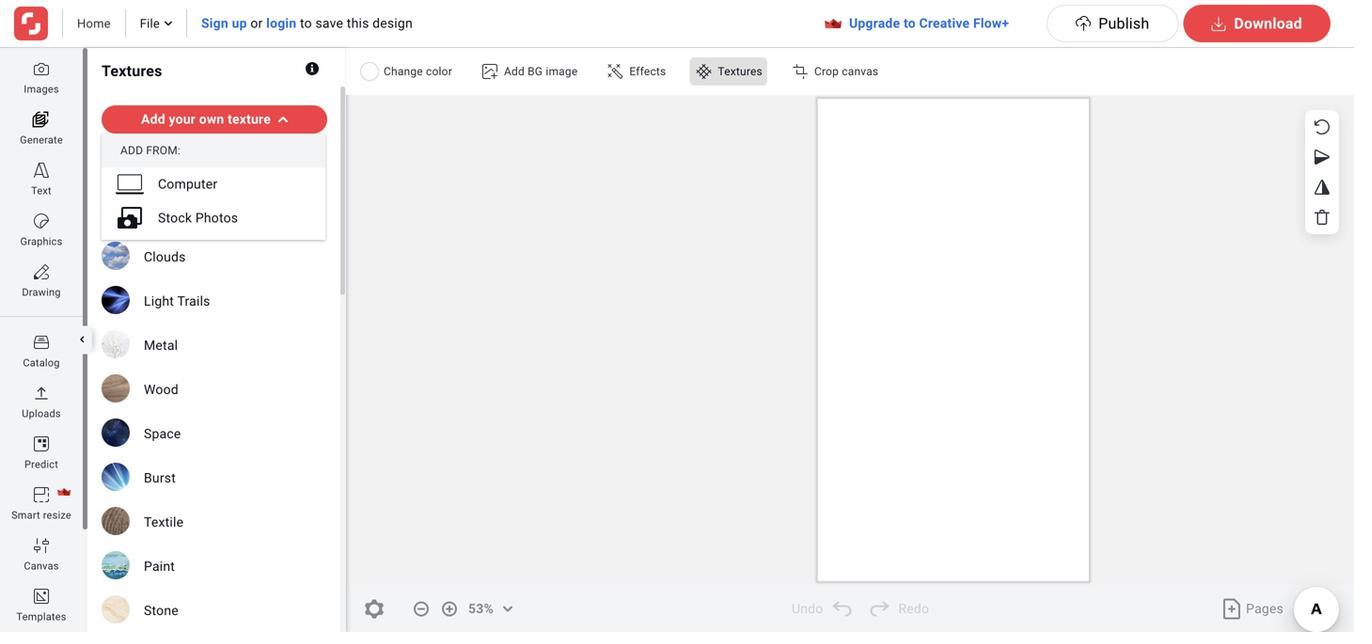 Task type: vqa. For each thing, say whether or not it's contained in the screenshot.
to to the left
yes



Task type: locate. For each thing, give the bounding box(es) containing it.
1 3orrj image from the top
[[34, 163, 49, 178]]

1 horizontal spatial to
[[904, 16, 916, 31]]

7 3orrj image from the top
[[34, 538, 49, 553]]

3orrj image up templates at the bottom of the page
[[34, 589, 49, 604]]

textures
[[102, 62, 162, 80], [718, 65, 763, 78]]

3orrj image up images
[[34, 61, 49, 76]]

2 to from the left
[[904, 16, 916, 31]]

textures down file at left
[[102, 62, 162, 80]]

flow+
[[974, 16, 1009, 31]]

3 3orrj image from the top
[[34, 589, 49, 604]]

3orrj image
[[34, 61, 49, 76], [34, 214, 49, 229], [34, 589, 49, 604]]

3orrj image up "canvas" on the left bottom of the page
[[34, 538, 49, 553]]

or
[[251, 16, 263, 31]]

0 vertical spatial 3orrj image
[[34, 61, 49, 76]]

1 to from the left
[[300, 16, 312, 31]]

light
[[144, 293, 174, 309]]

file
[[140, 16, 160, 31]]

canvas
[[24, 560, 59, 572]]

3orrj image up predict
[[34, 436, 49, 451]]

1 3orrj image from the top
[[34, 61, 49, 76]]

3orrj image for drawing
[[34, 264, 49, 279]]

2 3orrj image from the top
[[34, 264, 49, 279]]

add from:
[[120, 144, 181, 157]]

3orrj image for templates
[[34, 589, 49, 604]]

texture
[[228, 111, 271, 127]]

4 3orrj image from the top
[[34, 386, 49, 401]]

trails
[[177, 293, 210, 309]]

home
[[77, 16, 111, 31]]

to left save
[[300, 16, 312, 31]]

crop
[[815, 65, 839, 78]]

0 horizontal spatial textures
[[102, 62, 162, 80]]

3orrj image up the uploads
[[34, 386, 49, 401]]

download
[[1234, 15, 1303, 32]]

add for add from:
[[120, 144, 143, 157]]

5 3orrj image from the top
[[34, 436, 49, 451]]

change color
[[384, 65, 452, 78]]

publish button
[[1047, 5, 1179, 42]]

3orrj image up drawing
[[34, 264, 49, 279]]

6 3orrj image from the top
[[34, 487, 49, 502]]

add for add your own texture
[[141, 111, 165, 127]]

3orrj image for catalog
[[34, 335, 49, 350]]

redo
[[899, 601, 929, 617]]

own
[[199, 111, 224, 127]]

text
[[31, 185, 52, 197]]

add left bg
[[504, 65, 525, 78]]

smart resize
[[11, 509, 71, 521]]

design
[[373, 16, 413, 31]]

3orrj image up graphics on the left top
[[34, 214, 49, 229]]

1 vertical spatial 3orrj image
[[34, 214, 49, 229]]

3orrj image up catalog
[[34, 335, 49, 350]]

add inside button
[[141, 111, 165, 127]]

add left your on the left top
[[141, 111, 165, 127]]

add your own texture
[[141, 111, 271, 127]]

to
[[300, 16, 312, 31], [904, 16, 916, 31]]

gradients
[[144, 161, 202, 176]]

1 horizontal spatial textures
[[718, 65, 763, 78]]

3orrj image up text
[[34, 163, 49, 178]]

publish
[[1099, 15, 1150, 32]]

your
[[169, 111, 196, 127]]

resize
[[43, 509, 71, 521]]

predict
[[24, 459, 58, 470]]

effects
[[630, 65, 666, 78]]

qk65f image
[[696, 64, 712, 79]]

0 vertical spatial add
[[504, 65, 525, 78]]

1 vertical spatial add
[[141, 111, 165, 127]]

textures right qk65f image
[[718, 65, 763, 78]]

stone
[[144, 603, 179, 618]]

2 vertical spatial 3orrj image
[[34, 589, 49, 604]]

3 3orrj image from the top
[[34, 335, 49, 350]]

add
[[504, 65, 525, 78], [141, 111, 165, 127], [120, 144, 143, 157]]

drawing
[[22, 286, 61, 298]]

home link
[[77, 15, 111, 32]]

0 horizontal spatial to
[[300, 16, 312, 31]]

glitter
[[144, 205, 181, 221]]

2 3orrj image from the top
[[34, 214, 49, 229]]

2 vertical spatial add
[[120, 144, 143, 157]]

to left creative
[[904, 16, 916, 31]]

add left from:
[[120, 144, 143, 157]]

crop canvas
[[815, 65, 879, 78]]

change
[[384, 65, 423, 78]]

3orrj image
[[34, 163, 49, 178], [34, 264, 49, 279], [34, 335, 49, 350], [34, 386, 49, 401], [34, 436, 49, 451], [34, 487, 49, 502], [34, 538, 49, 553]]

paint
[[144, 559, 175, 574]]

stock photos
[[158, 210, 238, 226]]

textile
[[144, 515, 184, 530]]

up
[[232, 16, 247, 31]]

3orrj image up smart resize
[[34, 487, 49, 502]]



Task type: describe. For each thing, give the bounding box(es) containing it.
image
[[546, 65, 578, 78]]

53%
[[468, 601, 494, 617]]

catalog
[[23, 357, 60, 369]]

3orrj image for predict
[[34, 436, 49, 451]]

login
[[266, 16, 297, 31]]

photos
[[195, 210, 238, 226]]

from:
[[146, 144, 181, 157]]

graphics
[[20, 236, 63, 247]]

generate
[[20, 134, 63, 146]]

to inside button
[[904, 16, 916, 31]]

save
[[316, 16, 343, 31]]

3orrj image for canvas
[[34, 538, 49, 553]]

undo
[[792, 601, 823, 617]]

upgrade to creative flow+ button
[[812, 9, 1047, 38]]

sign up link
[[201, 16, 247, 31]]

3orrj image for graphics
[[34, 214, 49, 229]]

this
[[347, 16, 369, 31]]

3orrj image for uploads
[[34, 386, 49, 401]]

3orrj image for text
[[34, 163, 49, 178]]

qk65f image
[[608, 64, 623, 79]]

download button
[[1184, 5, 1331, 42]]

upgrade to creative flow+
[[849, 16, 1009, 31]]

wood
[[144, 382, 179, 397]]

3orrj image for smart resize
[[34, 487, 49, 502]]

creative
[[919, 16, 970, 31]]

clouds
[[144, 249, 186, 265]]

bg
[[528, 65, 543, 78]]

canvas
[[842, 65, 879, 78]]

add bg image
[[504, 65, 578, 78]]

metal
[[144, 338, 178, 353]]

pages
[[1246, 601, 1284, 617]]

login link
[[266, 16, 297, 31]]

images
[[24, 83, 59, 95]]

space
[[144, 426, 181, 442]]

computer
[[158, 176, 218, 192]]

smart
[[11, 509, 40, 521]]

upgrade
[[849, 16, 900, 31]]

stock
[[158, 210, 192, 226]]

uploads
[[22, 408, 61, 420]]

burst
[[144, 470, 176, 486]]

add for add bg image
[[504, 65, 525, 78]]

templates
[[16, 611, 66, 623]]

3orrj image for images
[[34, 61, 49, 76]]

shutterstock logo image
[[14, 7, 48, 40]]

add your own texture button
[[102, 105, 327, 134]]

color
[[426, 65, 452, 78]]

sign up or login to save this design
[[201, 16, 413, 31]]

light trails
[[144, 293, 210, 309]]

sign
[[201, 16, 228, 31]]



